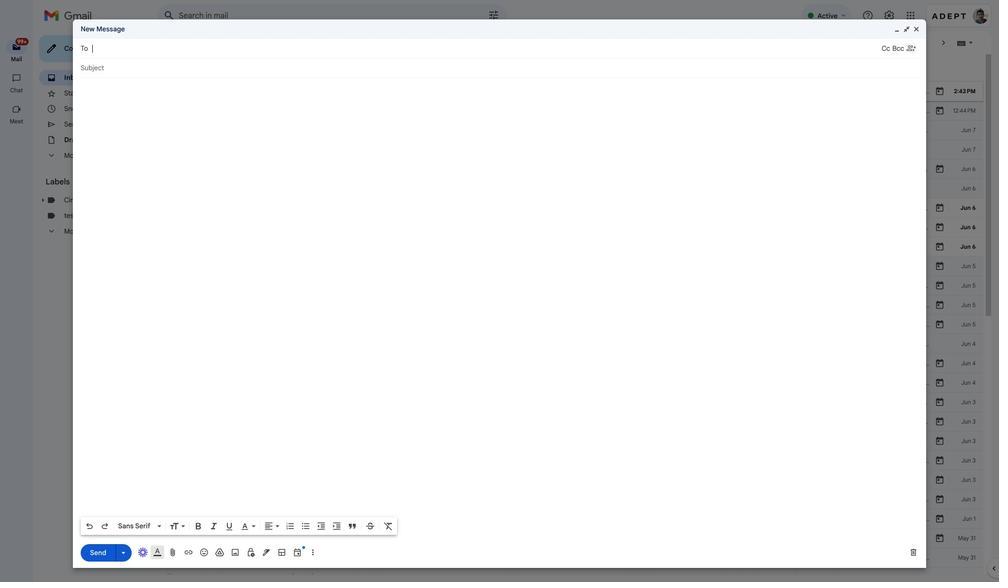 Task type: locate. For each thing, give the bounding box(es) containing it.
heading
[[0, 55, 33, 63], [0, 87, 33, 94], [0, 118, 33, 125], [46, 177, 138, 187]]

formatting options toolbar
[[81, 518, 397, 535]]

dialog
[[73, 19, 927, 568]]

tab list
[[158, 54, 984, 82]]

older image
[[939, 38, 949, 48]]

navigation
[[0, 31, 34, 583]]

insert photo image
[[230, 548, 240, 558]]

6 row from the top
[[158, 179, 984, 198]]

5 row from the top
[[158, 159, 984, 179]]

set up a time to meet image
[[293, 548, 302, 558]]

7 row from the top
[[158, 198, 984, 218]]

main content
[[158, 54, 984, 583]]

discard draft ‪(⌘⇧d)‬ image
[[909, 548, 919, 558]]

Subject field
[[81, 63, 919, 73]]

3 row from the top
[[158, 121, 984, 140]]

undo ‪(⌘z)‬ image
[[85, 522, 94, 531]]

minimize image
[[894, 25, 902, 33]]

20 row from the top
[[158, 451, 984, 471]]

numbered list ‪(⌘⇧7)‬ image
[[285, 522, 295, 531]]

24 row from the top
[[158, 529, 984, 549]]

more options image
[[310, 548, 316, 558]]

remove formatting ‪(⌘\)‬ image
[[384, 522, 393, 531]]

row
[[158, 82, 984, 101], [158, 101, 984, 121], [158, 121, 984, 140], [158, 140, 984, 159], [158, 159, 984, 179], [158, 179, 984, 198], [158, 198, 984, 218], [158, 218, 984, 237], [158, 237, 984, 257], [158, 257, 984, 276], [158, 276, 984, 296], [158, 296, 984, 315], [158, 315, 984, 335], [158, 335, 984, 354], [158, 354, 984, 373], [158, 373, 984, 393], [158, 393, 984, 412], [158, 412, 984, 432], [158, 432, 984, 451], [158, 451, 984, 471], [158, 471, 984, 490], [158, 490, 984, 510], [158, 510, 984, 529], [158, 529, 984, 549], [158, 549, 984, 568], [158, 568, 984, 583]]

25 row from the top
[[158, 549, 984, 568]]

toggle confidential mode image
[[246, 548, 256, 558]]

quote ‪(⌘⇧9)‬ image
[[348, 522, 357, 531]]

option
[[116, 522, 156, 531]]

advanced search options image
[[484, 5, 504, 25]]

pop out image
[[903, 25, 911, 33]]

indent less ‪(⌘[)‬ image
[[317, 522, 326, 531]]

indent more ‪(⌘])‬ image
[[332, 522, 342, 531]]

underline ‪(⌘u)‬ image
[[225, 522, 234, 532]]

refresh image
[[195, 38, 204, 48]]

22 row from the top
[[158, 490, 984, 510]]



Task type: vqa. For each thing, say whether or not it's contained in the screenshot.
19th row from the bottom
yes



Task type: describe. For each thing, give the bounding box(es) containing it.
13 row from the top
[[158, 315, 984, 335]]

To recipients text field
[[92, 40, 882, 57]]

redo ‪(⌘y)‬ image
[[100, 522, 110, 531]]

bulleted list ‪(⌘⇧8)‬ image
[[301, 522, 311, 531]]

mail, 868 unread messages image
[[12, 40, 27, 49]]

insert link ‪(⌘k)‬ image
[[184, 548, 194, 558]]

15 row from the top
[[158, 354, 984, 373]]

19 row from the top
[[158, 432, 984, 451]]

Search in mail search field
[[158, 4, 508, 27]]

promotions, one new message, tab
[[281, 54, 403, 82]]

primary tab
[[158, 54, 280, 82]]

Message Body text field
[[81, 83, 919, 515]]

12 row from the top
[[158, 296, 984, 315]]

select a layout image
[[277, 548, 287, 558]]

fri, may 31, 2024, 9:26 am element
[[959, 573, 976, 583]]

11 row from the top
[[158, 276, 984, 296]]

gmail image
[[44, 6, 97, 25]]

4 row from the top
[[158, 140, 984, 159]]

updates, 6 new messages, tab
[[404, 54, 526, 82]]

close image
[[913, 25, 921, 33]]

more send options image
[[119, 548, 128, 558]]

attach files image
[[168, 548, 178, 558]]

insert emoji ‪(⌘⇧2)‬ image
[[199, 548, 209, 558]]

strikethrough ‪(⌘⇧x)‬ image
[[366, 522, 375, 531]]

10 row from the top
[[158, 257, 984, 276]]

insert files using drive image
[[215, 548, 225, 558]]

italic ‪(⌘i)‬ image
[[209, 522, 219, 531]]

21 row from the top
[[158, 471, 984, 490]]

2 row from the top
[[158, 101, 984, 121]]

search in mail image
[[160, 7, 178, 24]]

8 row from the top
[[158, 218, 984, 237]]

14 row from the top
[[158, 335, 984, 354]]

26 row from the top
[[158, 568, 984, 583]]

17 row from the top
[[158, 393, 984, 412]]

bold ‪(⌘b)‬ image
[[194, 522, 203, 531]]

1 row from the top
[[158, 82, 984, 101]]

option inside formatting options toolbar
[[116, 522, 156, 531]]

18 row from the top
[[158, 412, 984, 432]]

insert signature image
[[262, 548, 271, 558]]

16 row from the top
[[158, 373, 984, 393]]

9 row from the top
[[158, 237, 984, 257]]

23 row from the top
[[158, 510, 984, 529]]



